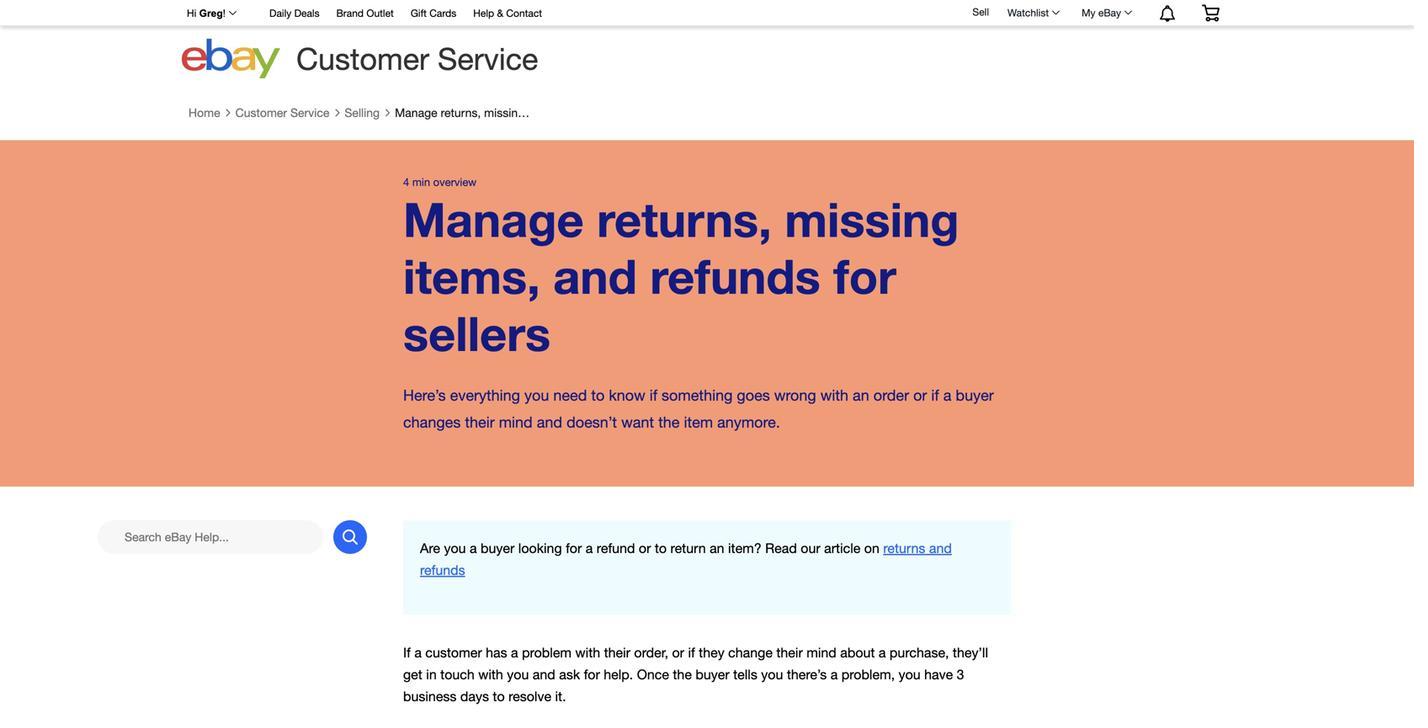 Task type: locate. For each thing, give the bounding box(es) containing it.
customer right home at the top left
[[235, 106, 287, 119]]

you
[[524, 387, 549, 404], [444, 540, 466, 556], [507, 667, 529, 682], [761, 667, 783, 682]]

2 horizontal spatial for
[[834, 248, 896, 304]]

the
[[658, 414, 680, 431], [673, 667, 692, 682]]

min
[[412, 175, 430, 188]]

their up there's
[[776, 645, 803, 660]]

0 vertical spatial customer service
[[296, 41, 538, 76]]

my ebay
[[1082, 7, 1121, 19]]

it.
[[555, 689, 566, 704]]

buyer down they
[[696, 667, 730, 682]]

1 vertical spatial with
[[575, 645, 600, 660]]

for down "missing"
[[834, 248, 896, 304]]

refunds inside 4 min overview manage returns, missing items, and refunds for sellers
[[650, 248, 820, 304]]

refunds
[[650, 248, 820, 304], [420, 562, 465, 578]]

2 vertical spatial buyer
[[696, 667, 730, 682]]

once
[[637, 667, 669, 682]]

0 vertical spatial service
[[438, 41, 538, 76]]

buyer right order or
[[956, 387, 994, 404]]

0 vertical spatial for
[[834, 248, 896, 304]]

1 horizontal spatial for
[[584, 667, 600, 682]]

customer service
[[296, 41, 538, 76], [235, 106, 329, 119]]

1 horizontal spatial buyer
[[696, 667, 730, 682]]

1 vertical spatial the
[[673, 667, 692, 682]]

1 horizontal spatial customer
[[296, 41, 429, 76]]

hi greg !
[[187, 8, 226, 19]]

and inside "here's everything you need to know if something goes wrong with an order or if a buyer changes their mind and doesn't want the item anymore."
[[537, 414, 562, 431]]

service
[[438, 41, 538, 76], [290, 106, 329, 119]]

1 vertical spatial buyer
[[481, 540, 515, 556]]

item?
[[728, 540, 762, 556]]

for
[[834, 248, 896, 304], [566, 540, 582, 556], [584, 667, 600, 682]]

deals
[[294, 7, 320, 19]]

mind
[[499, 414, 533, 431], [807, 645, 837, 660]]

contact
[[506, 7, 542, 19]]

0 vertical spatial the
[[658, 414, 680, 431]]

to left return an
[[655, 540, 667, 556]]

manage returns, missing items, and refunds for sellers main content
[[0, 98, 1414, 713]]

1 vertical spatial mind
[[807, 645, 837, 660]]

1 vertical spatial service
[[290, 106, 329, 119]]

customer
[[296, 41, 429, 76], [235, 106, 287, 119]]

service left selling
[[290, 106, 329, 119]]

the down or
[[673, 667, 692, 682]]

mind inside "here's everything you need to know if something goes wrong with an order or if a buyer changes their mind and doesn't want the item anymore."
[[499, 414, 533, 431]]

goes
[[737, 387, 770, 404]]

order,
[[634, 645, 668, 660]]

gift
[[411, 7, 427, 19]]

to up doesn't at the left bottom of the page
[[591, 387, 605, 404]]

1 horizontal spatial their
[[604, 645, 630, 660]]

if right order or
[[931, 387, 939, 404]]

service inside manage returns, missing items, and refunds for sellers main content
[[290, 106, 329, 119]]

items,
[[403, 248, 540, 304]]

brand
[[336, 7, 364, 19]]

1 horizontal spatial if
[[688, 645, 695, 660]]

buyer left looking
[[481, 540, 515, 556]]

you left need
[[524, 387, 549, 404]]

with left an
[[821, 387, 849, 404]]

with up 'ask' on the left bottom
[[575, 645, 600, 660]]

item
[[684, 414, 713, 431]]

customer down brand outlet link
[[296, 41, 429, 76]]

returns and refunds
[[420, 540, 952, 578]]

1 vertical spatial for
[[566, 540, 582, 556]]

you right are
[[444, 540, 466, 556]]

buyer inside "if a customer has a problem with their order, or if they change their mind about a purchase, they'll get in touch with you and ask for help. once the buyer tells you there's a problem, you have 3 business days to resolve it."
[[696, 667, 730, 682]]

customer inside manage returns, missing items, and refunds for sellers main content
[[235, 106, 287, 119]]

4 min overview manage returns, missing items, and refunds for sellers
[[403, 175, 959, 361]]

2 horizontal spatial with
[[821, 387, 849, 404]]

0 horizontal spatial with
[[478, 667, 503, 682]]

help
[[473, 7, 494, 19]]

their
[[465, 414, 495, 431], [604, 645, 630, 660], [776, 645, 803, 660]]

on
[[864, 540, 880, 556]]

customer service down gift
[[296, 41, 538, 76]]

0 horizontal spatial to
[[493, 689, 505, 704]]

1 horizontal spatial mind
[[807, 645, 837, 660]]

service down help
[[438, 41, 538, 76]]

if
[[650, 387, 657, 404], [931, 387, 939, 404], [688, 645, 695, 660]]

the left item
[[658, 414, 680, 431]]

customer service inside manage returns, missing items, and refunds for sellers main content
[[235, 106, 329, 119]]

with down has
[[478, 667, 503, 682]]

a right if
[[414, 645, 422, 660]]

1 horizontal spatial to
[[591, 387, 605, 404]]

1 vertical spatial refunds
[[420, 562, 465, 578]]

0 horizontal spatial if
[[650, 387, 657, 404]]

1 vertical spatial customer
[[235, 106, 287, 119]]

read
[[765, 540, 797, 556]]

customer service banner
[[178, 0, 1232, 84]]

1 horizontal spatial service
[[438, 41, 538, 76]]

0 vertical spatial mind
[[499, 414, 533, 431]]

refunds down returns,
[[650, 248, 820, 304]]

1 vertical spatial customer service
[[235, 106, 329, 119]]

a right are
[[470, 540, 477, 556]]

to
[[591, 387, 605, 404], [655, 540, 667, 556], [493, 689, 505, 704]]

has
[[486, 645, 507, 660]]

mind up there's
[[807, 645, 837, 660]]

mind down everything
[[499, 414, 533, 431]]

help & contact
[[473, 7, 542, 19]]

1 horizontal spatial refunds
[[650, 248, 820, 304]]

an
[[853, 387, 869, 404]]

their up help.
[[604, 645, 630, 660]]

for right looking
[[566, 540, 582, 556]]

greg
[[199, 8, 223, 19]]

2 vertical spatial to
[[493, 689, 505, 704]]

0 vertical spatial buyer
[[956, 387, 994, 404]]

brand outlet link
[[336, 5, 394, 23]]

for inside 4 min overview manage returns, missing items, and refunds for sellers
[[834, 248, 896, 304]]

2 horizontal spatial if
[[931, 387, 939, 404]]

0 horizontal spatial for
[[566, 540, 582, 556]]

0 horizontal spatial customer
[[235, 106, 287, 119]]

refunds down are
[[420, 562, 465, 578]]

change
[[728, 645, 773, 660]]

1 vertical spatial to
[[655, 540, 667, 556]]

2 horizontal spatial buyer
[[956, 387, 994, 404]]

to right days
[[493, 689, 505, 704]]

get
[[403, 667, 422, 682]]

need
[[553, 387, 587, 404]]

sell
[[973, 6, 989, 18]]

buyer inside "here's everything you need to know if something goes wrong with an order or if a buyer changes their mind and doesn't want the item anymore."
[[956, 387, 994, 404]]

2 vertical spatial for
[[584, 667, 600, 682]]

their down everything
[[465, 414, 495, 431]]

with inside "here's everything you need to know if something goes wrong with an order or if a buyer changes their mind and doesn't want the item anymore."
[[821, 387, 849, 404]]

if right or
[[688, 645, 695, 660]]

if right know on the bottom left
[[650, 387, 657, 404]]

customer service right home at the top left
[[235, 106, 329, 119]]

2 horizontal spatial their
[[776, 645, 803, 660]]

their inside "here's everything you need to know if something goes wrong with an order or if a buyer changes their mind and doesn't want the item anymore."
[[465, 414, 495, 431]]

0 horizontal spatial service
[[290, 106, 329, 119]]

watchlist
[[1008, 7, 1049, 19]]

resolve
[[509, 689, 551, 704]]

2 horizontal spatial to
[[655, 540, 667, 556]]

0 vertical spatial with
[[821, 387, 849, 404]]

0 vertical spatial customer
[[296, 41, 429, 76]]

returns and refunds link
[[420, 540, 952, 578]]

customer service inside customer service banner
[[296, 41, 538, 76]]

1 horizontal spatial with
[[575, 645, 600, 660]]

something
[[662, 387, 733, 404]]

0 horizontal spatial refunds
[[420, 562, 465, 578]]

0 vertical spatial to
[[591, 387, 605, 404]]

they'll
[[953, 645, 988, 660]]

home
[[189, 106, 220, 119]]

with
[[821, 387, 849, 404], [575, 645, 600, 660], [478, 667, 503, 682]]

gift cards link
[[411, 5, 456, 23]]

for right 'ask' on the left bottom
[[584, 667, 600, 682]]

0 horizontal spatial buyer
[[481, 540, 515, 556]]

sell link
[[965, 6, 997, 18]]

and
[[553, 248, 637, 304], [537, 414, 562, 431], [929, 540, 952, 556], [533, 667, 555, 682]]

ask
[[559, 667, 580, 682]]

you inside "here's everything you need to know if something goes wrong with an order or if a buyer changes their mind and doesn't want the item anymore."
[[524, 387, 549, 404]]

0 horizontal spatial mind
[[499, 414, 533, 431]]

&
[[497, 7, 503, 19]]

0 vertical spatial refunds
[[650, 248, 820, 304]]

buyer
[[956, 387, 994, 404], [481, 540, 515, 556], [696, 667, 730, 682]]

a right has
[[511, 645, 518, 660]]

0 horizontal spatial their
[[465, 414, 495, 431]]

a right order or
[[943, 387, 952, 404]]



Task type: describe. For each thing, give the bounding box(es) containing it.
your shopping cart image
[[1201, 4, 1221, 21]]

purchase,
[[890, 645, 949, 660]]

sellers
[[403, 305, 551, 361]]

a right there's
[[831, 667, 838, 682]]

changes
[[403, 414, 461, 431]]

doesn't
[[567, 414, 617, 431]]

tells
[[733, 667, 757, 682]]

!
[[223, 8, 226, 19]]

anymore.
[[717, 414, 780, 431]]

to inside "here's everything you need to know if something goes wrong with an order or if a buyer changes their mind and doesn't want the item anymore."
[[591, 387, 605, 404]]

problem,
[[842, 667, 895, 682]]

and inside "if a customer has a problem with their order, or if they change their mind about a purchase, they'll get in touch with you and ask for help. once the buyer tells you there's a problem, you have 3 business days to resolve it."
[[533, 667, 555, 682]]

daily deals
[[269, 7, 320, 19]]

here's
[[403, 387, 446, 404]]

help.
[[604, 667, 633, 682]]

everything
[[450, 387, 520, 404]]

missing
[[785, 191, 959, 247]]

overview
[[433, 175, 477, 188]]

my ebay link
[[1073, 3, 1140, 23]]

you have 3
[[899, 667, 964, 682]]

are you a buyer looking for a refund or to return an item? read our article on
[[420, 540, 883, 556]]

about
[[840, 645, 875, 660]]

in
[[426, 667, 437, 682]]

customer inside banner
[[296, 41, 429, 76]]

here's everything you need to know if something goes wrong with an order or if a buyer changes their mind and doesn't want the item anymore.
[[403, 387, 994, 431]]

or
[[672, 645, 684, 660]]

home link
[[189, 106, 220, 120]]

they
[[699, 645, 725, 660]]

refund or
[[597, 540, 651, 556]]

days
[[460, 689, 489, 704]]

selling link
[[345, 106, 380, 120]]

gift cards
[[411, 7, 456, 19]]

2 vertical spatial with
[[478, 667, 503, 682]]

watchlist link
[[998, 3, 1067, 23]]

ebay
[[1098, 7, 1121, 19]]

a inside "here's everything you need to know if something goes wrong with an order or if a buyer changes their mind and doesn't want the item anymore."
[[943, 387, 952, 404]]

cards
[[430, 7, 456, 19]]

our
[[801, 540, 820, 556]]

and inside returns and refunds
[[929, 540, 952, 556]]

returns,
[[597, 191, 772, 247]]

customer service link
[[235, 106, 329, 120]]

4
[[403, 175, 409, 188]]

you up resolve
[[507, 667, 529, 682]]

article
[[824, 540, 861, 556]]

if a customer has a problem with their order, or if they change their mind about a purchase, they'll get in touch with you and ask for help. once the buyer tells you there's a problem, you have 3 business days to resolve it.
[[403, 645, 988, 704]]

outlet
[[366, 7, 394, 19]]

manage
[[403, 191, 584, 247]]

customer
[[425, 645, 482, 660]]

account navigation
[[178, 0, 1232, 26]]

my
[[1082, 7, 1096, 19]]

and inside 4 min overview manage returns, missing items, and refunds for sellers
[[553, 248, 637, 304]]

problem
[[522, 645, 572, 660]]

to inside "if a customer has a problem with their order, or if they change their mind about a purchase, they'll get in touch with you and ask for help. once the buyer tells you there's a problem, you have 3 business days to resolve it."
[[493, 689, 505, 704]]

selling
[[345, 106, 380, 119]]

for inside "if a customer has a problem with their order, or if they change their mind about a purchase, they'll get in touch with you and ask for help. once the buyer tells you there's a problem, you have 3 business days to resolve it."
[[584, 667, 600, 682]]

brand outlet
[[336, 7, 394, 19]]

know
[[609, 387, 645, 404]]

a left refund or
[[586, 540, 593, 556]]

mind inside "if a customer has a problem with their order, or if they change their mind about a purchase, they'll get in touch with you and ask for help. once the buyer tells you there's a problem, you have 3 business days to resolve it."
[[807, 645, 837, 660]]

refunds inside returns and refunds
[[420, 562, 465, 578]]

daily
[[269, 7, 291, 19]]

looking
[[518, 540, 562, 556]]

business
[[403, 689, 457, 704]]

a right 'about'
[[879, 645, 886, 660]]

wrong
[[774, 387, 816, 404]]

touch
[[440, 667, 475, 682]]

if
[[403, 645, 411, 660]]

service inside banner
[[438, 41, 538, 76]]

hi
[[187, 8, 196, 19]]

the inside "here's everything you need to know if something goes wrong with an order or if a buyer changes their mind and doesn't want the item anymore."
[[658, 414, 680, 431]]

you right tells
[[761, 667, 783, 682]]

return an
[[671, 540, 724, 556]]

want
[[621, 414, 654, 431]]

are
[[420, 540, 440, 556]]

the inside "if a customer has a problem with their order, or if they change their mind about a purchase, they'll get in touch with you and ask for help. once the buyer tells you there's a problem, you have 3 business days to resolve it."
[[673, 667, 692, 682]]

there's
[[787, 667, 827, 682]]

order or
[[874, 387, 927, 404]]

returns
[[883, 540, 925, 556]]

if inside "if a customer has a problem with their order, or if they change their mind about a purchase, they'll get in touch with you and ask for help. once the buyer tells you there's a problem, you have 3 business days to resolve it."
[[688, 645, 695, 660]]

Search eBay Help... text field
[[98, 520, 323, 554]]

help & contact link
[[473, 5, 542, 23]]

daily deals link
[[269, 5, 320, 23]]



Task type: vqa. For each thing, say whether or not it's contained in the screenshot.
"buyer"
yes



